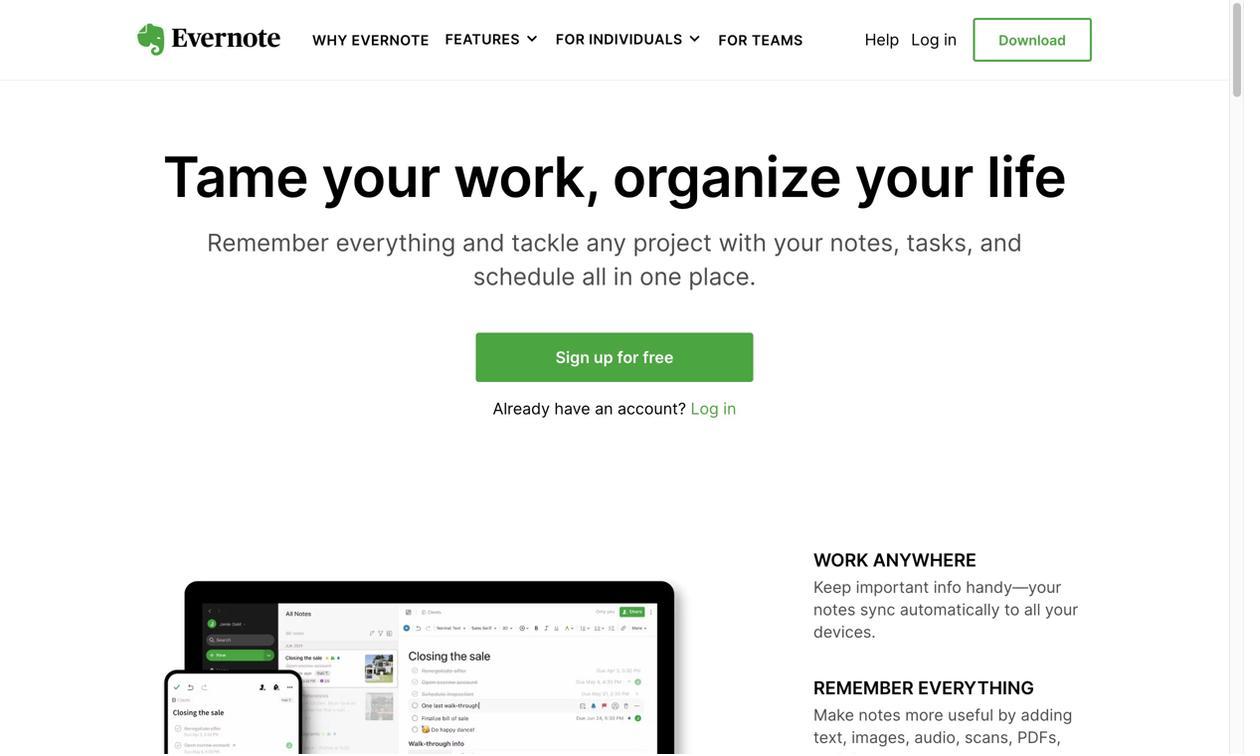 Task type: locate. For each thing, give the bounding box(es) containing it.
devices.
[[814, 622, 876, 642]]

up
[[594, 348, 614, 367]]

0 horizontal spatial all
[[582, 261, 607, 291]]

1 vertical spatial in
[[614, 261, 633, 291]]

remember for remember everything and tackle any project with your notes, tasks, and schedule all in one place.
[[207, 228, 329, 257]]

log right the help
[[912, 30, 940, 49]]

remember down the tame
[[207, 228, 329, 257]]

more
[[906, 705, 944, 725]]

to
[[1005, 600, 1020, 619]]

log in link right account?
[[691, 399, 737, 418]]

sign up for free link
[[476, 333, 754, 382]]

anywhere
[[873, 549, 977, 571]]

0 vertical spatial log
[[912, 30, 940, 49]]

pdfs,
[[1018, 728, 1061, 747]]

handy—your
[[966, 578, 1062, 597]]

log
[[912, 30, 940, 49], [691, 399, 719, 418]]

with
[[719, 228, 767, 257]]

important
[[856, 578, 930, 597]]

notes
[[814, 600, 856, 619], [859, 705, 901, 725]]

0 horizontal spatial notes
[[814, 600, 856, 619]]

free
[[643, 348, 674, 367]]

notes down 'keep'
[[814, 600, 856, 619]]

for left individuals
[[556, 31, 585, 48]]

0 vertical spatial everything
[[336, 228, 456, 257]]

for for for individuals
[[556, 31, 585, 48]]

log in link right the help
[[912, 30, 957, 49]]

1 horizontal spatial and
[[814, 750, 842, 754]]

2 horizontal spatial in
[[944, 30, 957, 49]]

0 vertical spatial remember
[[207, 228, 329, 257]]

keep
[[814, 578, 852, 597]]

log in
[[912, 30, 957, 49]]

teams
[[752, 32, 804, 49]]

account?
[[618, 399, 687, 418]]

adding
[[1021, 705, 1073, 725]]

1 vertical spatial notes
[[859, 705, 901, 725]]

notes up images,
[[859, 705, 901, 725]]

1 horizontal spatial for
[[719, 32, 748, 49]]

1 vertical spatial remember
[[814, 677, 914, 699]]

1 horizontal spatial everything
[[919, 677, 1035, 699]]

tame your work, organize your life
[[163, 143, 1067, 210]]

1 vertical spatial all
[[1025, 600, 1041, 619]]

sign
[[556, 348, 590, 367]]

for left "teams"
[[719, 32, 748, 49]]

2 horizontal spatial and
[[980, 228, 1023, 257]]

tasks,
[[907, 228, 974, 257]]

0 vertical spatial notes
[[814, 600, 856, 619]]

0 horizontal spatial for
[[556, 31, 585, 48]]

your
[[322, 143, 440, 210], [855, 143, 974, 210], [774, 228, 824, 257], [1046, 600, 1079, 619]]

1 horizontal spatial log
[[912, 30, 940, 49]]

all
[[582, 261, 607, 291], [1025, 600, 1041, 619]]

0 horizontal spatial remember
[[207, 228, 329, 257]]

log right account?
[[691, 399, 719, 418]]

for inside button
[[556, 31, 585, 48]]

0 horizontal spatial log
[[691, 399, 719, 418]]

your inside remember everything and tackle any project with your notes, tasks, and schedule all in one place.
[[774, 228, 824, 257]]

why evernote
[[312, 32, 430, 49]]

2 vertical spatial in
[[724, 399, 737, 418]]

0 horizontal spatial and
[[463, 228, 505, 257]]

and
[[463, 228, 505, 257], [980, 228, 1023, 257], [814, 750, 842, 754]]

one
[[640, 261, 682, 291]]

1 vertical spatial everything
[[919, 677, 1035, 699]]

for
[[556, 31, 585, 48], [719, 32, 748, 49]]

0 vertical spatial log in link
[[912, 30, 957, 49]]

and right tasks,
[[980, 228, 1023, 257]]

in down any
[[614, 261, 633, 291]]

log in link
[[912, 30, 957, 49], [691, 399, 737, 418]]

1 horizontal spatial log in link
[[912, 30, 957, 49]]

1 horizontal spatial all
[[1025, 600, 1041, 619]]

everything inside remember everything and tackle any project with your notes, tasks, and schedule all in one place.
[[336, 228, 456, 257]]

work,
[[454, 143, 600, 210]]

in right the help
[[944, 30, 957, 49]]

an
[[595, 399, 613, 418]]

0 vertical spatial all
[[582, 261, 607, 291]]

0 horizontal spatial in
[[614, 261, 633, 291]]

1 horizontal spatial notes
[[859, 705, 901, 725]]

remember inside remember everything make notes more useful by adding text, images, audio, scans, pdfs, and documents.
[[814, 677, 914, 699]]

schedule
[[473, 261, 575, 291]]

everything for schedule
[[336, 228, 456, 257]]

all inside remember everything and tackle any project with your notes, tasks, and schedule all in one place.
[[582, 261, 607, 291]]

and down text,
[[814, 750, 842, 754]]

remember inside remember everything and tackle any project with your notes, tasks, and schedule all in one place.
[[207, 228, 329, 257]]

0 horizontal spatial everything
[[336, 228, 456, 257]]

organize
[[613, 143, 842, 210]]

everything inside remember everything make notes more useful by adding text, images, audio, scans, pdfs, and documents.
[[919, 677, 1035, 699]]

evernote logo image
[[137, 24, 281, 56]]

for individuals button
[[556, 30, 703, 50]]

why
[[312, 32, 348, 49]]

remember up make
[[814, 677, 914, 699]]

why evernote link
[[312, 30, 430, 49]]

everything for scans,
[[919, 677, 1035, 699]]

1 horizontal spatial remember
[[814, 677, 914, 699]]

remember
[[207, 228, 329, 257], [814, 677, 914, 699]]

and up schedule
[[463, 228, 505, 257]]

info
[[934, 578, 962, 597]]

all right the to
[[1025, 600, 1041, 619]]

for for for teams
[[719, 32, 748, 49]]

life
[[987, 143, 1067, 210]]

any
[[586, 228, 627, 257]]

in
[[944, 30, 957, 49], [614, 261, 633, 291], [724, 399, 737, 418]]

1 vertical spatial log in link
[[691, 399, 737, 418]]

all down any
[[582, 261, 607, 291]]

tackle
[[512, 228, 580, 257]]

automatically
[[900, 600, 1000, 619]]

everything
[[336, 228, 456, 257], [919, 677, 1035, 699]]

in right account?
[[724, 399, 737, 418]]



Task type: vqa. For each thing, say whether or not it's contained in the screenshot.
all within Work anywhere Keep important info handy—your notes sync automatically to all your devices.
yes



Task type: describe. For each thing, give the bounding box(es) containing it.
features button
[[445, 30, 540, 50]]

work anywhere keep important info handy—your notes sync automatically to all your devices.
[[814, 549, 1079, 642]]

have
[[555, 399, 591, 418]]

download
[[999, 32, 1067, 49]]

features
[[445, 31, 520, 48]]

1 vertical spatial log
[[691, 399, 719, 418]]

for teams
[[719, 32, 804, 49]]

make
[[814, 705, 855, 725]]

your inside work anywhere keep important info handy—your notes sync automatically to all your devices.
[[1046, 600, 1079, 619]]

useful
[[948, 705, 994, 725]]

project
[[633, 228, 712, 257]]

individuals
[[589, 31, 683, 48]]

documents.
[[847, 750, 935, 754]]

for individuals
[[556, 31, 683, 48]]

evernote
[[352, 32, 430, 49]]

remember for remember everything make notes more useful by adding text, images, audio, scans, pdfs, and documents.
[[814, 677, 914, 699]]

help
[[865, 30, 900, 49]]

images,
[[852, 728, 910, 747]]

sign up for free
[[556, 348, 674, 367]]

notes,
[[830, 228, 900, 257]]

by
[[998, 705, 1017, 725]]

remember everything make notes more useful by adding text, images, audio, scans, pdfs, and documents.
[[814, 677, 1073, 754]]

already have an account? log in
[[493, 399, 737, 418]]

help link
[[865, 30, 900, 49]]

tame
[[163, 143, 308, 210]]

place.
[[689, 261, 756, 291]]

evernote ui on desktop and mobile image
[[137, 574, 734, 754]]

for
[[617, 348, 639, 367]]

text,
[[814, 728, 847, 747]]

and inside remember everything make notes more useful by adding text, images, audio, scans, pdfs, and documents.
[[814, 750, 842, 754]]

download link
[[973, 18, 1092, 62]]

in inside remember everything and tackle any project with your notes, tasks, and schedule all in one place.
[[614, 261, 633, 291]]

0 horizontal spatial log in link
[[691, 399, 737, 418]]

audio,
[[915, 728, 961, 747]]

1 horizontal spatial in
[[724, 399, 737, 418]]

already
[[493, 399, 550, 418]]

notes inside work anywhere keep important info handy—your notes sync automatically to all your devices.
[[814, 600, 856, 619]]

work
[[814, 549, 869, 571]]

scans,
[[965, 728, 1013, 747]]

sync
[[860, 600, 896, 619]]

0 vertical spatial in
[[944, 30, 957, 49]]

all inside work anywhere keep important info handy—your notes sync automatically to all your devices.
[[1025, 600, 1041, 619]]

for teams link
[[719, 30, 804, 49]]

notes inside remember everything make notes more useful by adding text, images, audio, scans, pdfs, and documents.
[[859, 705, 901, 725]]

remember everything and tackle any project with your notes, tasks, and schedule all in one place.
[[207, 228, 1023, 291]]



